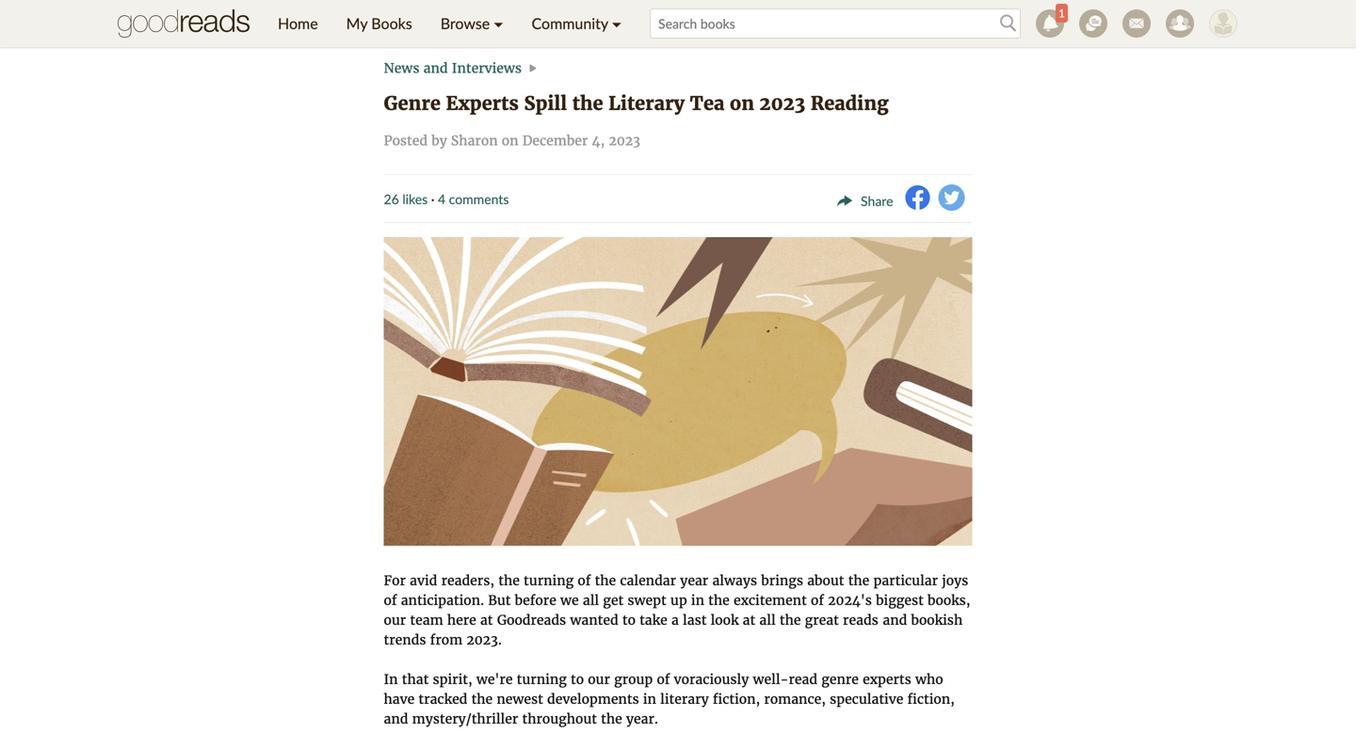 Task type: describe. For each thing, give the bounding box(es) containing it.
experts
[[863, 672, 911, 689]]

community
[[532, 14, 608, 32]]

turning for newest
[[517, 672, 567, 689]]

news
[[384, 60, 420, 77]]

mystery/thriller
[[412, 711, 518, 728]]

tracked
[[419, 691, 467, 708]]

team
[[410, 612, 443, 629]]

community ▾ button
[[518, 0, 636, 47]]

of down for
[[384, 592, 397, 609]]

0 horizontal spatial on
[[502, 132, 518, 149]]

comments
[[449, 191, 509, 207]]

biggest
[[876, 592, 924, 609]]

to inside in that spirit, we're turning to our group of voraciously well-read genre experts who have tracked the newest developments in literary fiction, romance, speculative fiction, and mystery/thriller throughout the year.
[[571, 672, 584, 689]]

2023.
[[467, 632, 502, 649]]

experts
[[446, 92, 519, 115]]

for avid readers, the turning of the calendar year always brings about the particular joys of anticipation. but before we all get swept up in the excitement of 2024's biggest books, our team here at goodreads wanted to take a last look at all the great reads and bookish trends from 2023.
[[384, 573, 970, 649]]

tea
[[690, 92, 725, 115]]

particular
[[873, 573, 938, 590]]

posted by sharon on december 4, 2023
[[384, 132, 640, 149]]

turning for before
[[524, 573, 574, 590]]

4 comments link
[[438, 191, 509, 207]]

genre
[[384, 92, 441, 115]]

likes
[[402, 191, 428, 207]]

home link
[[264, 0, 332, 47]]

anticipation.
[[401, 592, 484, 609]]

the down excitement
[[780, 612, 801, 629]]

0 vertical spatial and
[[423, 60, 448, 77]]

throughout
[[522, 711, 597, 728]]

my books link
[[332, 0, 426, 47]]

last
[[683, 612, 707, 629]]

the up get
[[595, 573, 616, 590]]

my group discussions image
[[1079, 9, 1108, 38]]

goodreads
[[497, 612, 566, 629]]

have
[[384, 691, 415, 708]]

year.
[[626, 711, 658, 728]]

about
[[807, 573, 844, 590]]

1 at from the left
[[480, 612, 493, 629]]

1 horizontal spatial all
[[759, 612, 776, 629]]

in
[[384, 672, 398, 689]]

trends
[[384, 632, 426, 649]]

spill
[[524, 92, 567, 115]]

brings
[[761, 573, 803, 590]]

notifications element
[[1036, 4, 1068, 38]]

26 likes link
[[384, 191, 428, 207]]

excitement
[[734, 592, 807, 609]]

bob builder image
[[1209, 9, 1237, 38]]

developments
[[547, 691, 639, 708]]

always
[[712, 573, 757, 590]]

group
[[614, 672, 653, 689]]

1
[[1059, 6, 1065, 20]]

the down developments
[[601, 711, 622, 728]]

literary
[[660, 691, 709, 708]]

of up we
[[578, 573, 591, 590]]

swept
[[628, 592, 666, 609]]

our inside for avid readers, the turning of the calendar year always brings about the particular joys of anticipation. but before we all get swept up in the excitement of 2024's biggest books, our team here at goodreads wanted to take a last look at all the great reads and bookish trends from 2023.
[[384, 612, 406, 629]]

share button
[[836, 193, 901, 210]]

share
[[861, 193, 893, 209]]

speculative
[[830, 691, 903, 708]]

voraciously
[[674, 672, 749, 689]]

december
[[522, 132, 588, 149]]

a
[[671, 612, 679, 629]]

our inside in that spirit, we're turning to our group of voraciously well-read genre experts who have tracked the newest developments in literary fiction, romance, speculative fiction, and mystery/thriller throughout the year.
[[588, 672, 610, 689]]

sharon
[[451, 132, 498, 149]]

take
[[640, 612, 667, 629]]

0 horizontal spatial 2023
[[609, 132, 640, 149]]

2024's
[[828, 592, 872, 609]]

home
[[278, 14, 318, 32]]

well-
[[753, 672, 789, 689]]

4,
[[592, 132, 605, 149]]

friend requests image
[[1166, 9, 1194, 38]]

of inside in that spirit, we're turning to our group of voraciously well-read genre experts who have tracked the newest developments in literary fiction, romance, speculative fiction, and mystery/thriller throughout the year.
[[657, 672, 670, 689]]

the up 2024's on the right bottom
[[848, 573, 870, 590]]



Task type: vqa. For each thing, say whether or not it's contained in the screenshot.
Fate
no



Task type: locate. For each thing, give the bounding box(es) containing it.
read
[[789, 672, 818, 689]]

the up 4,
[[572, 92, 603, 115]]

the
[[572, 92, 603, 115], [498, 573, 520, 590], [595, 573, 616, 590], [848, 573, 870, 590], [708, 592, 730, 609], [780, 612, 801, 629], [471, 691, 493, 708], [601, 711, 622, 728]]

share button
[[836, 185, 901, 215]]

2023
[[760, 92, 805, 115], [609, 132, 640, 149]]

▾ inside popup button
[[494, 14, 503, 32]]

▾ for community ▾
[[612, 14, 622, 32]]

2023 left reading
[[760, 92, 805, 115]]

1 vertical spatial to
[[571, 672, 584, 689]]

▾ right browse
[[494, 14, 503, 32]]

0 vertical spatial turning
[[524, 573, 574, 590]]

0 vertical spatial our
[[384, 612, 406, 629]]

and
[[423, 60, 448, 77], [384, 711, 408, 728]]

advertisement region
[[221, 0, 1135, 44]]

of up "literary" in the bottom of the page
[[657, 672, 670, 689]]

books,
[[928, 592, 970, 609]]

wanted
[[570, 612, 618, 629]]

1 vertical spatial turning
[[517, 672, 567, 689]]

▾
[[494, 14, 503, 32], [612, 14, 622, 32]]

before
[[515, 592, 556, 609]]

the down the we're
[[471, 691, 493, 708]]

reads and
[[843, 612, 907, 629]]

1 vertical spatial in
[[643, 691, 656, 708]]

1 horizontal spatial in
[[691, 592, 704, 609]]

and down have
[[384, 711, 408, 728]]

romance,
[[764, 691, 826, 708]]

to left take
[[622, 612, 636, 629]]

1 horizontal spatial fiction,
[[907, 691, 955, 708]]

0 horizontal spatial and
[[384, 711, 408, 728]]

fiction,
[[713, 691, 760, 708], [907, 691, 955, 708]]

in
[[691, 592, 704, 609], [643, 691, 656, 708]]

browse ▾ button
[[426, 0, 518, 47]]

joys
[[942, 573, 968, 590]]

2 ▾ from the left
[[612, 14, 622, 32]]

look
[[711, 612, 739, 629]]

our up trends
[[384, 612, 406, 629]]

1 button
[[1028, 0, 1072, 47]]

browse
[[440, 14, 490, 32]]

genre experts spill the literary tea on 2023 reading
[[384, 92, 889, 115]]

my
[[346, 14, 367, 32]]

1 horizontal spatial 2023
[[760, 92, 805, 115]]

of
[[578, 573, 591, 590], [384, 592, 397, 609], [811, 592, 824, 609], [657, 672, 670, 689]]

0 vertical spatial to
[[622, 612, 636, 629]]

0 horizontal spatial our
[[384, 612, 406, 629]]

news and interviews link
[[384, 60, 522, 77]]

menu containing home
[[264, 0, 636, 47]]

·
[[431, 191, 435, 207]]

bookish
[[911, 612, 963, 629]]

at
[[480, 612, 493, 629], [743, 612, 756, 629]]

that
[[402, 672, 429, 689]]

readers,
[[441, 573, 494, 590]]

books
[[371, 14, 412, 32]]

0 horizontal spatial all
[[583, 592, 599, 609]]

all down excitement
[[759, 612, 776, 629]]

in inside for avid readers, the turning of the calendar year always brings about the particular joys of anticipation. but before we all get swept up in the excitement of 2024's biggest books, our team here at goodreads wanted to take a last look at all the great reads and bookish trends from 2023.
[[691, 592, 704, 609]]

on right tea
[[730, 92, 754, 115]]

to inside for avid readers, the turning of the calendar year always brings about the particular joys of anticipation. but before we all get swept up in the excitement of 2024's biggest books, our team here at goodreads wanted to take a last look at all the great reads and bookish trends from 2023.
[[622, 612, 636, 629]]

newest
[[497, 691, 543, 708]]

for
[[384, 573, 406, 590]]

1 fiction, from the left
[[713, 691, 760, 708]]

2 fiction, from the left
[[907, 691, 955, 708]]

1 vertical spatial 2023
[[609, 132, 640, 149]]

to up developments
[[571, 672, 584, 689]]

posted
[[384, 132, 428, 149]]

community ▾
[[532, 14, 622, 32]]

26
[[384, 191, 399, 207]]

the up look at the right
[[708, 592, 730, 609]]

Search for books to add to your shelves search field
[[650, 8, 1021, 39]]

calendar
[[620, 573, 676, 590]]

genre
[[821, 672, 859, 689]]

fiction, down who
[[907, 691, 955, 708]]

but
[[488, 592, 511, 609]]

great
[[805, 612, 839, 629]]

1 vertical spatial on
[[502, 132, 518, 149]]

at right look at the right
[[743, 612, 756, 629]]

turning
[[524, 573, 574, 590], [517, 672, 567, 689]]

year
[[680, 573, 708, 590]]

at up 2023.
[[480, 612, 493, 629]]

in right up
[[691, 592, 704, 609]]

0 vertical spatial on
[[730, 92, 754, 115]]

here
[[447, 612, 476, 629]]

0 horizontal spatial fiction,
[[713, 691, 760, 708]]

Search books text field
[[650, 8, 1021, 39]]

0 horizontal spatial at
[[480, 612, 493, 629]]

browse ▾
[[440, 14, 503, 32]]

1 horizontal spatial on
[[730, 92, 754, 115]]

26 likes · 4 comments
[[384, 191, 509, 207]]

1 horizontal spatial to
[[622, 612, 636, 629]]

1 ▾ from the left
[[494, 14, 503, 32]]

my books
[[346, 14, 412, 32]]

0 vertical spatial 2023
[[760, 92, 805, 115]]

we're
[[476, 672, 513, 689]]

turning inside in that spirit, we're turning to our group of voraciously well-read genre experts who have tracked the newest developments in literary fiction, romance, speculative fiction, and mystery/thriller throughout the year.
[[517, 672, 567, 689]]

on right sharon
[[502, 132, 518, 149]]

avid
[[410, 573, 437, 590]]

inbox image
[[1123, 9, 1151, 38]]

1 horizontal spatial our
[[588, 672, 610, 689]]

news and interviews
[[384, 60, 522, 77]]

1 horizontal spatial at
[[743, 612, 756, 629]]

and inside in that spirit, we're turning to our group of voraciously well-read genre experts who have tracked the newest developments in literary fiction, romance, speculative fiction, and mystery/thriller throughout the year.
[[384, 711, 408, 728]]

0 horizontal spatial to
[[571, 672, 584, 689]]

icon side arrow image
[[526, 62, 539, 77]]

literary
[[608, 92, 685, 115]]

1 vertical spatial our
[[588, 672, 610, 689]]

▾ for browse ▾
[[494, 14, 503, 32]]

1 vertical spatial all
[[759, 612, 776, 629]]

we
[[560, 592, 579, 609]]

to
[[622, 612, 636, 629], [571, 672, 584, 689]]

menu
[[264, 0, 636, 47]]

get
[[603, 592, 624, 609]]

from
[[430, 632, 463, 649]]

1 horizontal spatial ▾
[[612, 14, 622, 32]]

▾ right community
[[612, 14, 622, 32]]

our
[[384, 612, 406, 629], [588, 672, 610, 689]]

▾ inside dropdown button
[[612, 14, 622, 32]]

reading
[[811, 92, 889, 115]]

the up but on the bottom left of page
[[498, 573, 520, 590]]

and right "news"
[[423, 60, 448, 77]]

2023 right 4,
[[609, 132, 640, 149]]

in inside in that spirit, we're turning to our group of voraciously well-read genre experts who have tracked the newest developments in literary fiction, romance, speculative fiction, and mystery/thriller throughout the year.
[[643, 691, 656, 708]]

turning up newest
[[517, 672, 567, 689]]

turning inside for avid readers, the turning of the calendar year always brings about the particular joys of anticipation. but before we all get swept up in the excitement of 2024's biggest books, our team here at goodreads wanted to take a last look at all the great reads and bookish trends from 2023.
[[524, 573, 574, 590]]

interviews
[[452, 60, 522, 77]]

by
[[432, 132, 447, 149]]

all
[[583, 592, 599, 609], [759, 612, 776, 629]]

0 horizontal spatial in
[[643, 691, 656, 708]]

1 vertical spatial and
[[384, 711, 408, 728]]

4
[[438, 191, 446, 207]]

fiction, down voraciously
[[713, 691, 760, 708]]

spirit,
[[433, 672, 472, 689]]

our up developments
[[588, 672, 610, 689]]

0 vertical spatial all
[[583, 592, 599, 609]]

in up year.
[[643, 691, 656, 708]]

of up great
[[811, 592, 824, 609]]

1 horizontal spatial and
[[423, 60, 448, 77]]

0 vertical spatial in
[[691, 592, 704, 609]]

who
[[915, 672, 943, 689]]

up
[[670, 592, 687, 609]]

in that spirit, we're turning to our group of voraciously well-read genre experts who have tracked the newest developments in literary fiction, romance, speculative fiction, and mystery/thriller throughout the year.
[[384, 672, 955, 728]]

2 at from the left
[[743, 612, 756, 629]]

0 horizontal spatial ▾
[[494, 14, 503, 32]]

all up the wanted
[[583, 592, 599, 609]]

turning up before
[[524, 573, 574, 590]]



